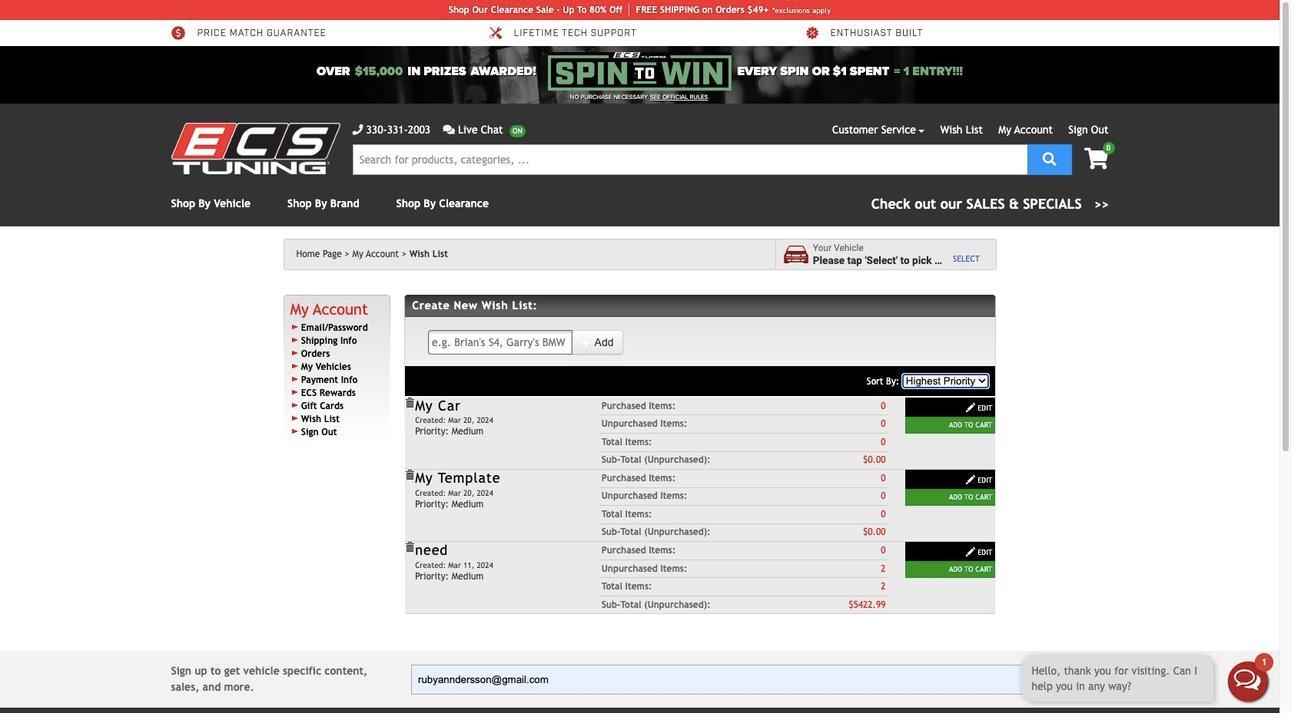 Task type: describe. For each thing, give the bounding box(es) containing it.
phone image
[[352, 125, 363, 135]]

shopping cart image
[[1084, 148, 1109, 170]]

0 vertical spatial white image
[[581, 338, 592, 349]]

2 vertical spatial white image
[[965, 475, 976, 486]]

ecs tuning 'spin to win' contest logo image
[[548, 52, 731, 91]]

delete image
[[404, 470, 415, 481]]



Task type: vqa. For each thing, say whether or not it's contained in the screenshot.
Prior Design (2)
no



Task type: locate. For each thing, give the bounding box(es) containing it.
ecs tuning image
[[171, 123, 340, 174]]

search image
[[1043, 152, 1057, 166]]

1 vertical spatial white image
[[965, 403, 976, 413]]

delete image for white icon to the middle
[[404, 398, 415, 409]]

comments image
[[443, 125, 455, 135]]

white image
[[965, 547, 976, 558]]

delete image down delete icon
[[404, 543, 415, 553]]

Email email field
[[411, 665, 1043, 695]]

e.g. Brian's S4, Garry's BMW E92...etc text field
[[428, 330, 573, 355]]

delete image for white image
[[404, 543, 415, 553]]

0 vertical spatial delete image
[[404, 398, 415, 409]]

1 vertical spatial delete image
[[404, 543, 415, 553]]

1 delete image from the top
[[404, 398, 415, 409]]

delete image up delete icon
[[404, 398, 415, 409]]

2 delete image from the top
[[404, 543, 415, 553]]

Search text field
[[352, 144, 1027, 175]]

delete image
[[404, 398, 415, 409], [404, 543, 415, 553]]

white image
[[581, 338, 592, 349], [965, 403, 976, 413], [965, 475, 976, 486]]



